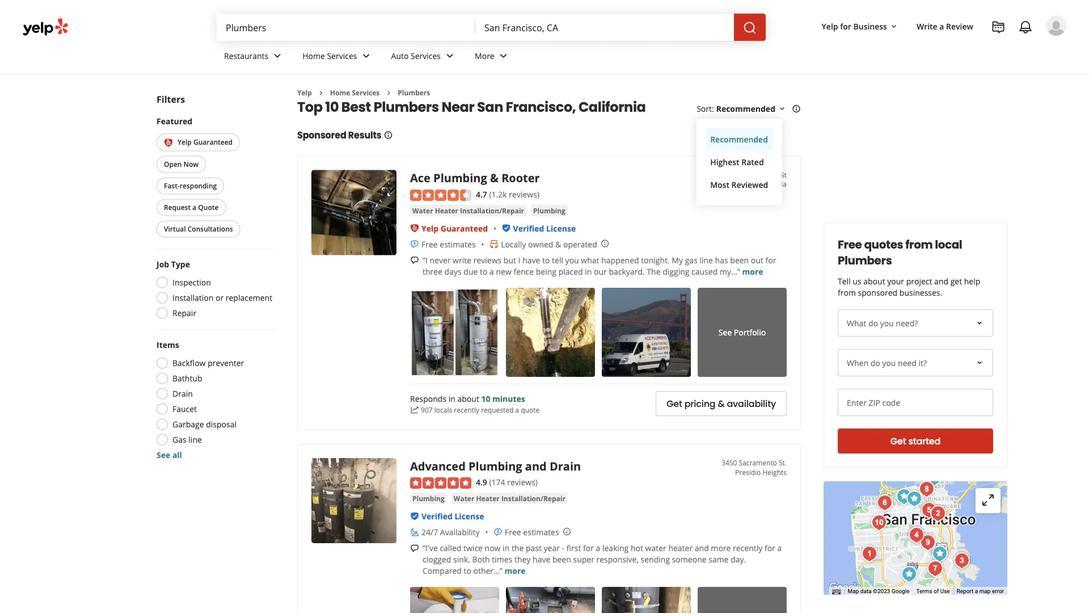 Task type: locate. For each thing, give the bounding box(es) containing it.
0 vertical spatial verified license button
[[513, 223, 576, 233]]

0 vertical spatial recently
[[454, 405, 480, 414]]

1 horizontal spatial verified
[[513, 223, 545, 233]]

rooter
[[502, 170, 540, 186]]

you left need?
[[881, 318, 894, 328]]

a inside the write a review link
[[940, 21, 945, 31]]

When do you need it? field
[[838, 349, 994, 376]]

0 vertical spatial installation/repair
[[460, 206, 525, 215]]

24 chevron down v2 image inside restaurants link
[[271, 49, 285, 63]]

more for advanced plumbing and drain
[[505, 565, 526, 576]]

for inside button
[[841, 21, 852, 31]]

16 chevron right v2 image left plumbers link
[[384, 88, 394, 98]]

0 vertical spatial plumbing link
[[531, 205, 568, 216]]

out
[[751, 254, 764, 265]]

line up caused
[[700, 254, 713, 265]]

tonight.
[[642, 254, 670, 265]]

none field find
[[226, 21, 467, 33]]

2 vertical spatial to
[[464, 565, 472, 576]]

2 horizontal spatial more
[[743, 266, 764, 277]]

requested
[[481, 405, 514, 414]]

restaurants link
[[215, 41, 294, 74]]

option group
[[153, 258, 275, 322], [153, 339, 275, 461]]

water heater installation/repair for water heater installation/repair button associated with "water heater installation/repair" link to the top
[[413, 206, 525, 215]]

16 speech v2 image
[[410, 256, 419, 265], [410, 544, 419, 553]]

get left pricing
[[667, 397, 683, 410]]

verified license button up owned
[[513, 223, 576, 233]]

installation/repair down (1.2k
[[460, 206, 525, 215]]

16 chevron right v2 image for home services
[[317, 88, 326, 98]]

do right what
[[869, 318, 879, 328]]

16 trending v2 image
[[410, 405, 419, 415]]

yelp guaranteed button
[[157, 133, 240, 151], [422, 223, 488, 233]]

recommended inside button
[[711, 134, 768, 145]]

have right i
[[523, 254, 541, 265]]

24 chevron down v2 image inside home services link
[[360, 49, 373, 63]]

see inside option group
[[157, 449, 170, 460]]

local
[[935, 237, 963, 253]]

home right top
[[330, 88, 350, 97]]

0 horizontal spatial more
[[505, 565, 526, 576]]

yelp guaranteed button up write
[[422, 223, 488, 233]]

water heater installation/repair for bottom "water heater installation/repair" link's water heater installation/repair button
[[454, 494, 566, 503]]

10 up "907 locals recently requested a quote"
[[482, 393, 491, 404]]

and up someone
[[695, 542, 709, 553]]

16 yelp guaranteed v2 image
[[164, 138, 173, 147]]

0 horizontal spatial guaranteed
[[194, 137, 233, 147]]

recommended up the highest rated button
[[711, 134, 768, 145]]

option group containing job type
[[153, 258, 275, 322]]

verified license button for 16 verified v2 icon
[[513, 223, 576, 233]]

more down 'they' on the bottom left of page
[[505, 565, 526, 576]]

they
[[515, 554, 531, 565]]

yelp for business button
[[818, 16, 904, 36]]

0 horizontal spatial none field
[[226, 21, 467, 33]]

0 vertical spatial you
[[566, 254, 579, 265]]

recently down responds in about 10 minutes
[[454, 405, 480, 414]]

installation/repair for "water heater installation/repair" link to the top
[[460, 206, 525, 215]]

0 vertical spatial home services
[[303, 50, 357, 61]]

16 chevron down v2 image
[[890, 22, 899, 31], [778, 104, 787, 113]]

and
[[935, 276, 949, 286], [526, 458, 547, 474], [695, 542, 709, 553]]

0 vertical spatial &
[[490, 170, 499, 186]]

2 24 chevron down v2 image from the left
[[360, 49, 373, 63]]

home services link down find text box
[[294, 41, 382, 74]]

zip
[[869, 397, 881, 408]]

0 vertical spatial about
[[864, 276, 886, 286]]

verified license button for 16 verified v2 image
[[422, 511, 484, 521]]

2 option group from the top
[[153, 339, 275, 461]]

see
[[719, 327, 732, 338], [157, 449, 170, 460]]

services down find text box
[[327, 50, 357, 61]]

& for availability
[[718, 397, 725, 410]]

1090
[[741, 170, 757, 179]]

water heater installation/repair down '4.7'
[[413, 206, 525, 215]]

recently up day.
[[733, 542, 763, 553]]

from
[[906, 237, 933, 253], [838, 287, 856, 298]]

never
[[430, 254, 451, 265]]

1 horizontal spatial more
[[711, 542, 731, 553]]

plumbing up 4.7 star rating image
[[434, 170, 487, 186]]

installation/repair down 4.9 (174 reviews)
[[502, 494, 566, 503]]

1 vertical spatial estimates
[[524, 527, 559, 537]]

in left the
[[503, 542, 510, 553]]

verified license up 24/7 availability at the left bottom of page
[[422, 511, 484, 521]]

907
[[421, 405, 433, 414]]

home up yelp link
[[303, 50, 325, 61]]

been up my…"
[[731, 254, 749, 265]]

more down out
[[743, 266, 764, 277]]

verified license up owned
[[513, 223, 576, 233]]

16 chevron down v2 image inside recommended popup button
[[778, 104, 787, 113]]

free estimates up past
[[505, 527, 559, 537]]

24 chevron down v2 image
[[271, 49, 285, 63], [360, 49, 373, 63], [497, 49, 511, 63]]

to up "being" at top
[[543, 254, 550, 265]]

from left local
[[906, 237, 933, 253]]

0 vertical spatial home
[[303, 50, 325, 61]]

2 horizontal spatial 24 chevron down v2 image
[[497, 49, 511, 63]]

1 vertical spatial free estimates
[[505, 527, 559, 537]]

1 horizontal spatial guaranteed
[[441, 223, 488, 233]]

1 vertical spatial been
[[553, 554, 571, 565]]

see left portfolio
[[719, 327, 732, 338]]

1 vertical spatial &
[[556, 239, 562, 249]]

1 vertical spatial 10
[[482, 393, 491, 404]]

0 horizontal spatial water
[[413, 206, 433, 215]]

0 vertical spatial recommended
[[717, 103, 776, 114]]

replacement
[[226, 292, 273, 303]]

quote
[[198, 203, 219, 212]]

availability
[[727, 397, 776, 410]]

do
[[869, 318, 879, 328], [871, 357, 881, 368]]

1 vertical spatial 16 chevron down v2 image
[[778, 104, 787, 113]]

to inside "i've called twice now in the past year - first for a leaking hot water heater and more recently for a clogged sink. both times they have been super responsive, sending someone same day. compared to other…"
[[464, 565, 472, 576]]

0 vertical spatial 16 chevron down v2 image
[[890, 22, 899, 31]]

do right the 'when'
[[871, 357, 881, 368]]

24 chevron down v2 image left the auto
[[360, 49, 373, 63]]

see left "all"
[[157, 449, 170, 460]]

operated
[[564, 239, 598, 249]]

my…"
[[720, 266, 741, 277]]

plumbing button down 4.9 star rating image
[[410, 493, 447, 504]]

0 horizontal spatial free
[[422, 239, 438, 249]]

1 vertical spatial 16 speech v2 image
[[410, 544, 419, 553]]

0 vertical spatial water heater installation/repair
[[413, 206, 525, 215]]

verified license for 16 verified v2 icon
[[513, 223, 576, 233]]

water heater installation/repair button down '4.7'
[[410, 205, 527, 216]]

have inside "i've called twice now in the past year - first for a leaking hot water heater and more recently for a clogged sink. both times they have been super responsive, sending someone same day. compared to other…"
[[533, 554, 551, 565]]

tell
[[552, 254, 564, 265]]

16 speech v2 image left the "i've
[[410, 544, 419, 553]]

hot
[[631, 542, 644, 553]]

1 horizontal spatial none field
[[485, 21, 725, 33]]

free up the
[[505, 527, 521, 537]]

free quotes from local plumbers
[[838, 237, 963, 268]]

verified for 16 verified v2 image
[[422, 511, 453, 521]]

plumbers up 16 info v2 icon
[[374, 97, 439, 116]]

0 horizontal spatial about
[[458, 393, 480, 404]]

auto
[[391, 50, 409, 61]]

1 none field from the left
[[226, 21, 467, 33]]

yelp guaranteed up write
[[422, 223, 488, 233]]

plumbers up us
[[838, 253, 893, 268]]

gas
[[685, 254, 698, 265]]

0 horizontal spatial more link
[[505, 565, 526, 576]]

water heater installation/repair button down 4.9 (174 reviews)
[[452, 493, 568, 504]]

see for see portfolio
[[719, 327, 732, 338]]

1 horizontal spatial yelp guaranteed
[[422, 223, 488, 233]]

0 vertical spatial verified
[[513, 223, 545, 233]]

a inside request a quote button
[[193, 203, 197, 212]]

write
[[917, 21, 938, 31]]

in down the what on the top
[[585, 266, 592, 277]]

24 chevron down v2 image for home services
[[360, 49, 373, 63]]

0 horizontal spatial verified license
[[422, 511, 484, 521]]

1 horizontal spatial about
[[864, 276, 886, 286]]

home services
[[303, 50, 357, 61], [330, 88, 380, 97]]

plumbing link down 4.9 star rating image
[[410, 493, 447, 504]]

0 vertical spatial do
[[869, 318, 879, 328]]

been inside "i've called twice now in the past year - first for a leaking hot water heater and more recently for a clogged sink. both times they have been super responsive, sending someone same day. compared to other…"
[[553, 554, 571, 565]]

1 vertical spatial recommended
[[711, 134, 768, 145]]

you left "need"
[[883, 357, 896, 368]]

24 chevron down v2 image for restaurants
[[271, 49, 285, 63]]

about inside tell us about your project and get help from sponsored businesses.
[[864, 276, 886, 286]]

installation/repair for bottom "water heater installation/repair" link
[[502, 494, 566, 503]]

have down past
[[533, 554, 551, 565]]

None search field
[[217, 14, 769, 41]]

2 16 speech v2 image from the top
[[410, 544, 419, 553]]

clogged
[[423, 554, 451, 565]]

water heater installation/repair link down '4.7'
[[410, 205, 527, 216]]

plumbers inside free quotes from local plumbers
[[838, 253, 893, 268]]

estimates
[[440, 239, 476, 249], [524, 527, 559, 537]]

verified license button up 24/7 availability at the left bottom of page
[[422, 511, 484, 521]]

line right "gas"
[[189, 434, 202, 445]]

0 horizontal spatial plumbing button
[[410, 493, 447, 504]]

recently inside "i've called twice now in the past year - first for a leaking hot water heater and more recently for a clogged sink. both times they have been super responsive, sending someone same day. compared to other…"
[[733, 542, 763, 553]]

more link down out
[[743, 266, 764, 277]]

2 vertical spatial you
[[883, 357, 896, 368]]

0 vertical spatial water heater installation/repair link
[[410, 205, 527, 216]]

estimates up past
[[524, 527, 559, 537]]

0 horizontal spatial verified
[[422, 511, 453, 521]]

reviewed
[[732, 179, 769, 190]]

other…"
[[474, 565, 503, 576]]

you up placed
[[566, 254, 579, 265]]

0 horizontal spatial in
[[449, 393, 456, 404]]

1 horizontal spatial in
[[503, 542, 510, 553]]

water heater installation/repair button
[[410, 205, 527, 216], [452, 493, 568, 504]]

plumbing link
[[531, 205, 568, 216], [410, 493, 447, 504]]

locals
[[435, 405, 453, 414]]

request a quote button
[[157, 199, 226, 216]]

fast-
[[164, 181, 180, 190]]

info icon image
[[601, 239, 610, 248], [601, 239, 610, 248], [563, 527, 572, 536], [563, 527, 572, 536]]

0 vertical spatial license
[[547, 223, 576, 233]]

0 horizontal spatial get
[[667, 397, 683, 410]]

guaranteed inside featured group
[[194, 137, 233, 147]]

free estimates up never
[[422, 239, 476, 249]]

1 horizontal spatial 24 chevron down v2 image
[[360, 49, 373, 63]]

0 vertical spatial more
[[743, 266, 764, 277]]

16 chevron down v2 image right the business
[[890, 22, 899, 31]]

16 chevron down v2 image for yelp for business
[[890, 22, 899, 31]]

2 none field from the left
[[485, 21, 725, 33]]

0 vertical spatial yelp guaranteed button
[[157, 133, 240, 151]]

home services link up results
[[330, 88, 380, 97]]

need
[[899, 357, 917, 368]]

1 horizontal spatial drain
[[550, 458, 581, 474]]

free left quotes
[[838, 237, 863, 253]]

24 chevron down v2 image inside more link
[[497, 49, 511, 63]]

yelp right 16 yelp guaranteed v2 image
[[178, 137, 192, 147]]

water heater installation/repair down 4.9 (174 reviews)
[[454, 494, 566, 503]]

2 16 chevron right v2 image from the left
[[384, 88, 394, 98]]

0 horizontal spatial heater
[[435, 206, 459, 215]]

16 speech v2 image left "i
[[410, 256, 419, 265]]

highest rated button
[[706, 151, 773, 173]]

water heater installation/repair link down 4.9 (174 reviews)
[[452, 493, 568, 504]]

10
[[325, 97, 339, 116], [482, 393, 491, 404]]

to down "sink."
[[464, 565, 472, 576]]

0 horizontal spatial yelp guaranteed button
[[157, 133, 240, 151]]

see for see all
[[157, 449, 170, 460]]

24/7
[[422, 527, 438, 537]]

& inside get pricing & availability button
[[718, 397, 725, 410]]

installation or replacement
[[173, 292, 273, 303]]

responsive,
[[597, 554, 639, 565]]

1 option group from the top
[[153, 258, 275, 322]]

16 free estimates v2 image
[[410, 240, 419, 249], [494, 528, 503, 537]]

& up tell
[[556, 239, 562, 249]]

projects image
[[992, 20, 1006, 34]]

1 vertical spatial verified license
[[422, 511, 484, 521]]

1 horizontal spatial see
[[719, 327, 732, 338]]

get left 'started'
[[891, 435, 907, 448]]

0 vertical spatial 16 speech v2 image
[[410, 256, 419, 265]]

more inside "i've called twice now in the past year - first for a leaking hot water heater and more recently for a clogged sink. both times they have been super responsive, sending someone same day. compared to other…"
[[711, 542, 731, 553]]

home services up results
[[330, 88, 380, 97]]

code
[[883, 397, 901, 408]]

1 vertical spatial see
[[157, 449, 170, 460]]

heater down 4.9
[[477, 494, 500, 503]]

first
[[567, 542, 581, 553]]

iconyelpguaranteedbadgesmall image
[[410, 224, 419, 233], [410, 224, 419, 233]]

1 horizontal spatial heater
[[477, 494, 500, 503]]

1 16 speech v2 image from the top
[[410, 256, 419, 265]]

top
[[297, 97, 323, 116]]

4.9 star rating image
[[410, 477, 472, 489]]

heater down 4.7 star rating image
[[435, 206, 459, 215]]

16 chevron right v2 image right yelp link
[[317, 88, 326, 98]]

our
[[594, 266, 607, 277]]

plumbing button up 'locally owned & operated'
[[531, 205, 568, 216]]

yelp left the business
[[822, 21, 839, 31]]

1 16 chevron right v2 image from the left
[[317, 88, 326, 98]]

2 vertical spatial and
[[695, 542, 709, 553]]

st.
[[779, 458, 787, 467]]

(174
[[490, 477, 506, 487]]

but
[[504, 254, 517, 265]]

reviews) down rooter
[[509, 189, 540, 199]]

due
[[464, 266, 478, 277]]

items
[[157, 339, 179, 350]]

you for when
[[883, 357, 896, 368]]

been down -
[[553, 554, 571, 565]]

yelp guaranteed up now
[[178, 137, 233, 147]]

verified up 24/7
[[422, 511, 453, 521]]

search image
[[744, 21, 757, 35]]

1 horizontal spatial yelp guaranteed button
[[422, 223, 488, 233]]

for inside "i never write reviews but i have to tell you what happened tonight. my gas line has been out for three days due to a new fence being placed in our backyard. the digging caused my…"
[[766, 254, 777, 265]]

from down 'tell'
[[838, 287, 856, 298]]

featured group
[[154, 115, 275, 240]]

the
[[512, 542, 524, 553]]

water heater installation/repair button for "water heater installation/repair" link to the top
[[410, 205, 527, 216]]

16 verified v2 image
[[502, 224, 511, 233]]

0 horizontal spatial drain
[[173, 388, 193, 399]]

get started button
[[838, 429, 994, 454]]

24 chevron down v2 image right restaurants
[[271, 49, 285, 63]]

license up availability
[[455, 511, 484, 521]]

0 vertical spatial 16 free estimates v2 image
[[410, 240, 419, 249]]

plumbing button
[[531, 205, 568, 216], [410, 493, 447, 504]]

16 chevron right v2 image
[[317, 88, 326, 98], [384, 88, 394, 98]]

heater for bottom "water heater installation/repair" link
[[477, 494, 500, 503]]

10 right top
[[325, 97, 339, 116]]

recommended for recommended popup button
[[717, 103, 776, 114]]

1 vertical spatial have
[[533, 554, 551, 565]]

0 vertical spatial in
[[585, 266, 592, 277]]

installation
[[173, 292, 214, 303]]

plumbers
[[398, 88, 430, 97], [374, 97, 439, 116], [838, 253, 893, 268]]

0 horizontal spatial 16 chevron down v2 image
[[778, 104, 787, 113]]

0 vertical spatial guaranteed
[[194, 137, 233, 147]]

24/7 availability
[[422, 527, 480, 537]]

services inside home services link
[[327, 50, 357, 61]]

water down 4.9 star rating image
[[454, 494, 475, 503]]

estimates up write
[[440, 239, 476, 249]]

preventer
[[208, 358, 244, 368]]

notifications image
[[1019, 20, 1033, 34]]

"i
[[423, 254, 428, 265]]

virtual consultations button
[[157, 220, 240, 237]]

1 vertical spatial home services link
[[330, 88, 380, 97]]

0 vertical spatial heater
[[435, 206, 459, 215]]

home services down find text box
[[303, 50, 357, 61]]

virtual
[[164, 224, 186, 234]]

None field
[[226, 21, 467, 33], [485, 21, 725, 33]]

0 horizontal spatial 16 chevron right v2 image
[[317, 88, 326, 98]]

guaranteed up now
[[194, 137, 233, 147]]

more link
[[743, 266, 764, 277], [505, 565, 526, 576]]

you inside "i never write reviews but i have to tell you what happened tonight. my gas line has been out for three days due to a new fence being placed in our backyard. the digging caused my…"
[[566, 254, 579, 265]]

services left 24 chevron down v2 icon
[[411, 50, 441, 61]]

been
[[731, 254, 749, 265], [553, 554, 571, 565]]

16 chevron down v2 image inside 'yelp for business' button
[[890, 22, 899, 31]]

0 vertical spatial option group
[[153, 258, 275, 322]]

0 horizontal spatial 16 free estimates v2 image
[[410, 240, 419, 249]]

4.9
[[476, 477, 487, 487]]

1 horizontal spatial water
[[454, 494, 475, 503]]

filters
[[157, 93, 185, 105]]

1 24 chevron down v2 image from the left
[[271, 49, 285, 63]]

16 info v2 image
[[792, 104, 801, 113]]

new
[[496, 266, 512, 277]]

days
[[445, 266, 462, 277]]

1 vertical spatial yelp guaranteed button
[[422, 223, 488, 233]]

and left get on the right of page
[[935, 276, 949, 286]]

0 vertical spatial reviews)
[[509, 189, 540, 199]]

0 vertical spatial line
[[700, 254, 713, 265]]

us
[[853, 276, 862, 286]]

0 vertical spatial from
[[906, 237, 933, 253]]

see all button
[[157, 449, 182, 460]]

repair
[[173, 308, 196, 318]]

yelp up sponsored
[[297, 88, 312, 97]]

yelp guaranteed inside featured group
[[178, 137, 233, 147]]

0 vertical spatial been
[[731, 254, 749, 265]]

0 vertical spatial yelp guaranteed
[[178, 137, 233, 147]]

1 horizontal spatial 16 free estimates v2 image
[[494, 528, 503, 537]]

sending
[[641, 554, 670, 565]]

someone
[[672, 554, 707, 565]]

from inside free quotes from local plumbers
[[906, 237, 933, 253]]

yelp guaranteed button up now
[[157, 133, 240, 151]]

1 vertical spatial 16 free estimates v2 image
[[494, 528, 503, 537]]

and up 4.9 (174 reviews)
[[526, 458, 547, 474]]

0 horizontal spatial estimates
[[440, 239, 476, 249]]

businesses.
[[900, 287, 943, 298]]

0 vertical spatial plumbing button
[[531, 205, 568, 216]]

1 vertical spatial from
[[838, 287, 856, 298]]

1 horizontal spatial license
[[547, 223, 576, 233]]

recommended up recommended button
[[717, 103, 776, 114]]

0 vertical spatial and
[[935, 276, 949, 286]]

16 chevron down v2 image left 16 info v2 image
[[778, 104, 787, 113]]

24 chevron down v2 image right 'more'
[[497, 49, 511, 63]]

Find text field
[[226, 21, 467, 33]]

1 vertical spatial plumbing button
[[410, 493, 447, 504]]

1 vertical spatial option group
[[153, 339, 275, 461]]

3 24 chevron down v2 image from the left
[[497, 49, 511, 63]]

reviews) for and
[[508, 477, 538, 487]]

1 vertical spatial to
[[480, 266, 488, 277]]

4.7 star rating image
[[410, 189, 472, 201]]

  text field
[[838, 389, 994, 416]]

see portfolio
[[719, 327, 766, 338]]

both
[[473, 554, 490, 565]]

free up "i
[[422, 239, 438, 249]]

0 horizontal spatial to
[[464, 565, 472, 576]]

and inside "i've called twice now in the past year - first for a leaking hot water heater and more recently for a clogged sink. both times they have been super responsive, sending someone same day. compared to other…"
[[695, 542, 709, 553]]

drain
[[173, 388, 193, 399], [550, 458, 581, 474]]

services inside the auto services link
[[411, 50, 441, 61]]

reviews) right (174
[[508, 477, 538, 487]]

services up results
[[352, 88, 380, 97]]

john s. image
[[1047, 15, 1067, 36]]

about up the sponsored
[[864, 276, 886, 286]]

Near text field
[[485, 21, 725, 33]]

more link down 'they' on the bottom left of page
[[505, 565, 526, 576]]

in up locals
[[449, 393, 456, 404]]

verified for 16 verified v2 icon
[[513, 223, 545, 233]]

16 speech v2 image for ace plumbing & rooter
[[410, 256, 419, 265]]

get pricing & availability
[[667, 397, 776, 410]]

0 horizontal spatial see
[[157, 449, 170, 460]]

1 vertical spatial verified
[[422, 511, 453, 521]]

1 horizontal spatial &
[[556, 239, 562, 249]]

0 vertical spatial have
[[523, 254, 541, 265]]

near
[[442, 97, 475, 116]]

has
[[716, 254, 729, 265]]



Task type: vqa. For each thing, say whether or not it's contained in the screenshot.
Takeout
no



Task type: describe. For each thing, give the bounding box(es) containing it.
plumbing up 'locally owned & operated'
[[534, 206, 566, 215]]

16 verified v2 image
[[410, 512, 419, 521]]

heights
[[763, 467, 787, 477]]

license for 16 verified v2 image
[[455, 511, 484, 521]]

license for 16 verified v2 icon
[[547, 223, 576, 233]]

now
[[485, 542, 501, 553]]

faucet
[[173, 404, 197, 414]]

0 vertical spatial estimates
[[440, 239, 476, 249]]

16 twenty four seven availability v2 image
[[410, 528, 419, 537]]

twice
[[464, 542, 483, 553]]

1 horizontal spatial to
[[480, 266, 488, 277]]

presidio
[[736, 467, 761, 477]]

san
[[477, 97, 503, 116]]

leaking
[[603, 542, 629, 553]]

& for rooter
[[490, 170, 499, 186]]

auto services
[[391, 50, 441, 61]]

heater for "water heater installation/repair" link to the top
[[435, 206, 459, 215]]

open
[[164, 159, 182, 169]]

24 chevron down v2 image for more
[[497, 49, 511, 63]]

0 vertical spatial home services link
[[294, 41, 382, 74]]

about for 10
[[458, 393, 480, 404]]

1 vertical spatial plumbing link
[[410, 493, 447, 504]]

0 vertical spatial water
[[413, 206, 433, 215]]

sponsored results
[[297, 129, 382, 142]]

tell us about your project and get help from sponsored businesses.
[[838, 276, 981, 298]]

write
[[453, 254, 472, 265]]

free estimates for the bottommost 16 free estimates v2 image
[[505, 527, 559, 537]]

now
[[184, 159, 199, 169]]

plumbing down 4.9 star rating image
[[413, 494, 445, 503]]

see all
[[157, 449, 182, 460]]

option group containing items
[[153, 339, 275, 461]]

& for operated
[[556, 239, 562, 249]]

4.7 (1.2k reviews)
[[476, 189, 540, 199]]

auto services link
[[382, 41, 466, 74]]

-
[[562, 542, 565, 553]]

1 horizontal spatial home
[[330, 88, 350, 97]]

line inside "i never write reviews but i have to tell you what happened tonight. my gas line has been out for three days due to a new fence being placed in our backyard. the digging caused my…"
[[700, 254, 713, 265]]

free inside free quotes from local plumbers
[[838, 237, 863, 253]]

most
[[711, 179, 730, 190]]

"i've called twice now in the past year - first for a leaking hot water heater and more recently for a clogged sink. both times they have been super responsive, sending someone same day. compared to other…"
[[423, 542, 782, 576]]

top 10 best plumbers near san francisco, california
[[297, 97, 646, 116]]

in inside "i never write reviews but i have to tell you what happened tonight. my gas line has been out for three days due to a new fence being placed in our backyard. the digging caused my…"
[[585, 266, 592, 277]]

you for what
[[881, 318, 894, 328]]

16 speech v2 image for advanced plumbing and drain
[[410, 544, 419, 553]]

in inside "i've called twice now in the past year - first for a leaking hot water heater and more recently for a clogged sink. both times they have been super responsive, sending someone same day. compared to other…"
[[503, 542, 510, 553]]

more link for rooter
[[743, 266, 764, 277]]

1 vertical spatial yelp guaranteed
[[422, 223, 488, 233]]

results
[[348, 129, 382, 142]]

do for what
[[869, 318, 879, 328]]

0 vertical spatial 10
[[325, 97, 339, 116]]

sink.
[[454, 554, 471, 565]]

owned
[[528, 239, 554, 249]]

16 info v2 image
[[384, 130, 393, 140]]

california
[[579, 97, 646, 116]]

16 locally owned v2 image
[[490, 240, 499, 249]]

3450 sacramento st. presidio heights
[[722, 458, 787, 477]]

recommended for recommended button
[[711, 134, 768, 145]]

0 vertical spatial to
[[543, 254, 550, 265]]

drain inside option group
[[173, 388, 193, 399]]

responds in about 10 minutes
[[410, 393, 526, 404]]

do for when
[[871, 357, 881, 368]]

home services inside business categories element
[[303, 50, 357, 61]]

compared
[[423, 565, 462, 576]]

get pricing & availability button
[[656, 391, 787, 416]]

home inside business categories element
[[303, 50, 325, 61]]

1 vertical spatial guaranteed
[[441, 223, 488, 233]]

backflow preventer
[[173, 358, 244, 368]]

st
[[781, 170, 787, 179]]

1 vertical spatial in
[[449, 393, 456, 404]]

16 chevron right v2 image for plumbers
[[384, 88, 394, 98]]

most reviewed
[[711, 179, 769, 190]]

project
[[907, 276, 933, 286]]

bathtub
[[173, 373, 202, 384]]

a inside "i never write reviews but i have to tell you what happened tonight. my gas line has been out for three days due to a new fence being placed in our backyard. the digging caused my…"
[[490, 266, 494, 277]]

none field near
[[485, 21, 725, 33]]

being
[[536, 266, 557, 277]]

907 locals recently requested a quote
[[421, 405, 540, 414]]

services for 24 chevron down v2 icon
[[411, 50, 441, 61]]

backyard.
[[609, 266, 645, 277]]

reviews) for &
[[509, 189, 540, 199]]

1 horizontal spatial plumbing button
[[531, 205, 568, 216]]

verified license for 16 verified v2 image
[[422, 511, 484, 521]]

enter zip code
[[847, 397, 901, 408]]

get for get pricing & availability
[[667, 397, 683, 410]]

water heater installation/repair button for bottom "water heater installation/repair" link
[[452, 493, 568, 504]]

0 horizontal spatial recently
[[454, 405, 480, 414]]

been inside "i never write reviews but i have to tell you what happened tonight. my gas line has been out for three days due to a new fence being placed in our backyard. the digging caused my…"
[[731, 254, 749, 265]]

caused
[[692, 266, 718, 277]]

ace plumbing & rooter
[[410, 170, 540, 186]]

recommended button
[[706, 128, 773, 151]]

inspection
[[173, 277, 211, 288]]

1 vertical spatial drain
[[550, 458, 581, 474]]

get
[[951, 276, 963, 286]]

type
[[171, 259, 190, 270]]

super
[[574, 554, 595, 565]]

most reviewed button
[[706, 173, 773, 196]]

1 vertical spatial water heater installation/repair link
[[452, 493, 568, 504]]

1 vertical spatial home services
[[330, 88, 380, 97]]

1 horizontal spatial 10
[[482, 393, 491, 404]]

review
[[947, 21, 974, 31]]

bryant
[[758, 170, 779, 179]]

gas
[[173, 434, 187, 445]]

(1.2k
[[490, 189, 507, 199]]

water
[[646, 542, 667, 553]]

fence
[[514, 266, 534, 277]]

16 chevron down v2 image for recommended
[[778, 104, 787, 113]]

plumbing up (174
[[469, 458, 523, 474]]

have inside "i never write reviews but i have to tell you what happened tonight. my gas line has been out for three days due to a new fence being placed in our backyard. the digging caused my…"
[[523, 254, 541, 265]]

portfolio
[[734, 327, 766, 338]]

free for the topmost 16 free estimates v2 image
[[422, 239, 438, 249]]

services for 24 chevron down v2 image inside home services link
[[327, 50, 357, 61]]

about for your
[[864, 276, 886, 286]]

ace
[[410, 170, 431, 186]]

request
[[164, 203, 191, 212]]

write a review
[[917, 21, 974, 31]]

and inside tell us about your project and get help from sponsored businesses.
[[935, 276, 949, 286]]

0 horizontal spatial and
[[526, 458, 547, 474]]

get for get started
[[891, 435, 907, 448]]

highest rated
[[711, 157, 764, 167]]

24 chevron down v2 image
[[443, 49, 457, 63]]

year
[[544, 542, 560, 553]]

digging
[[663, 266, 690, 277]]

reviews
[[474, 254, 502, 265]]

yelp guaranteed button inside featured group
[[157, 133, 240, 151]]

job type
[[157, 259, 190, 270]]

soma
[[769, 179, 787, 189]]

from inside tell us about your project and get help from sponsored businesses.
[[838, 287, 856, 298]]

open now button
[[157, 156, 206, 173]]

What do you need? field
[[838, 309, 994, 337]]

yelp inside button
[[822, 21, 839, 31]]

yelp inside featured group
[[178, 137, 192, 147]]

yelp up "i
[[422, 223, 439, 233]]

business categories element
[[215, 41, 1067, 74]]

enter
[[847, 397, 867, 408]]

free estimates for the topmost 16 free estimates v2 image
[[422, 239, 476, 249]]

what do you need?
[[847, 318, 919, 328]]

line inside option group
[[189, 434, 202, 445]]

recommended button
[[717, 103, 787, 114]]

advanced plumbing and drain
[[410, 458, 581, 474]]

more for ace plumbing & rooter
[[743, 266, 764, 277]]

the
[[647, 266, 661, 277]]

virtual consultations
[[164, 224, 233, 234]]

what
[[847, 318, 867, 328]]

fast-responding button
[[157, 177, 224, 194]]

what
[[581, 254, 600, 265]]

more link for drain
[[505, 565, 526, 576]]

rated
[[742, 157, 764, 167]]

"i never write reviews but i have to tell you what happened tonight. my gas line has been out for three days due to a new fence being placed in our backyard. the digging caused my…"
[[423, 254, 777, 277]]

plumbers down the auto services link
[[398, 88, 430, 97]]

user actions element
[[813, 14, 1083, 84]]

free for the bottommost 16 free estimates v2 image
[[505, 527, 521, 537]]



